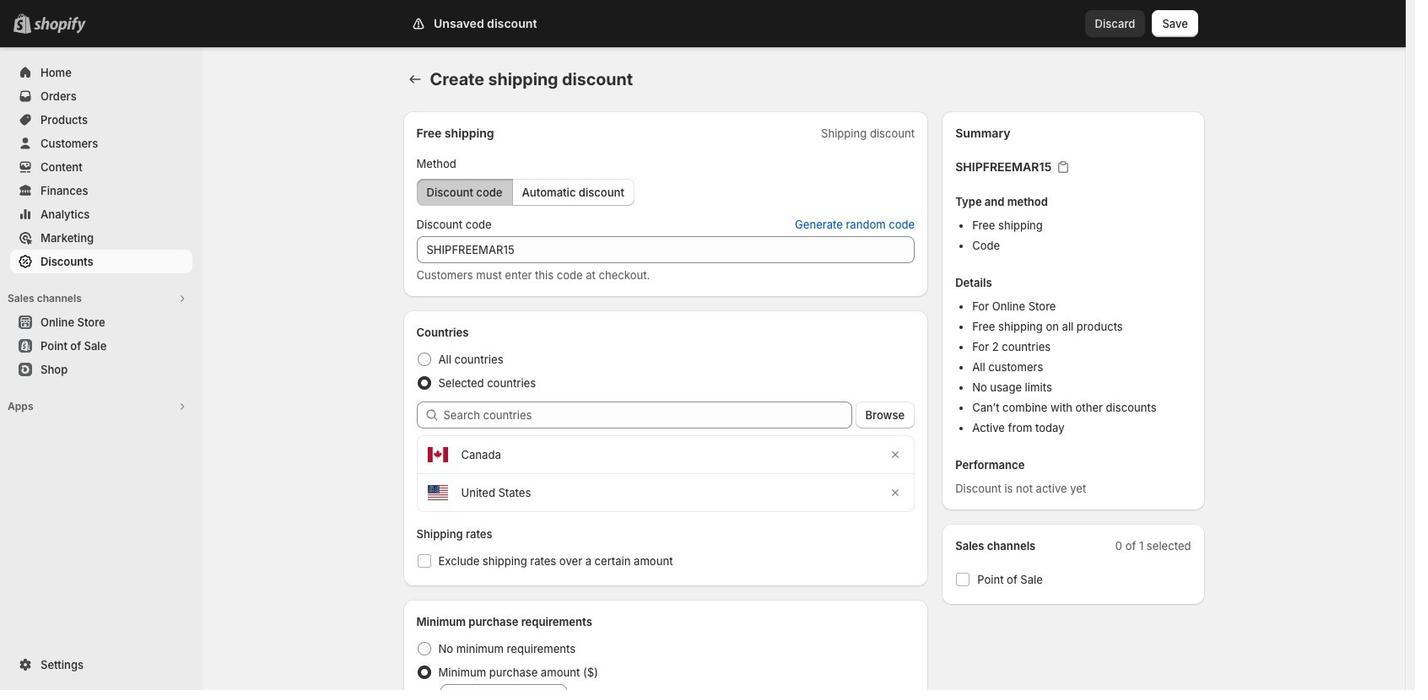 Task type: locate. For each thing, give the bounding box(es) containing it.
None text field
[[417, 236, 915, 263]]

shopify image
[[34, 17, 86, 34]]

0.00 text field
[[462, 685, 567, 690]]

Search countries text field
[[444, 402, 852, 429]]



Task type: vqa. For each thing, say whether or not it's contained in the screenshot.
Shopify IMAGE
yes



